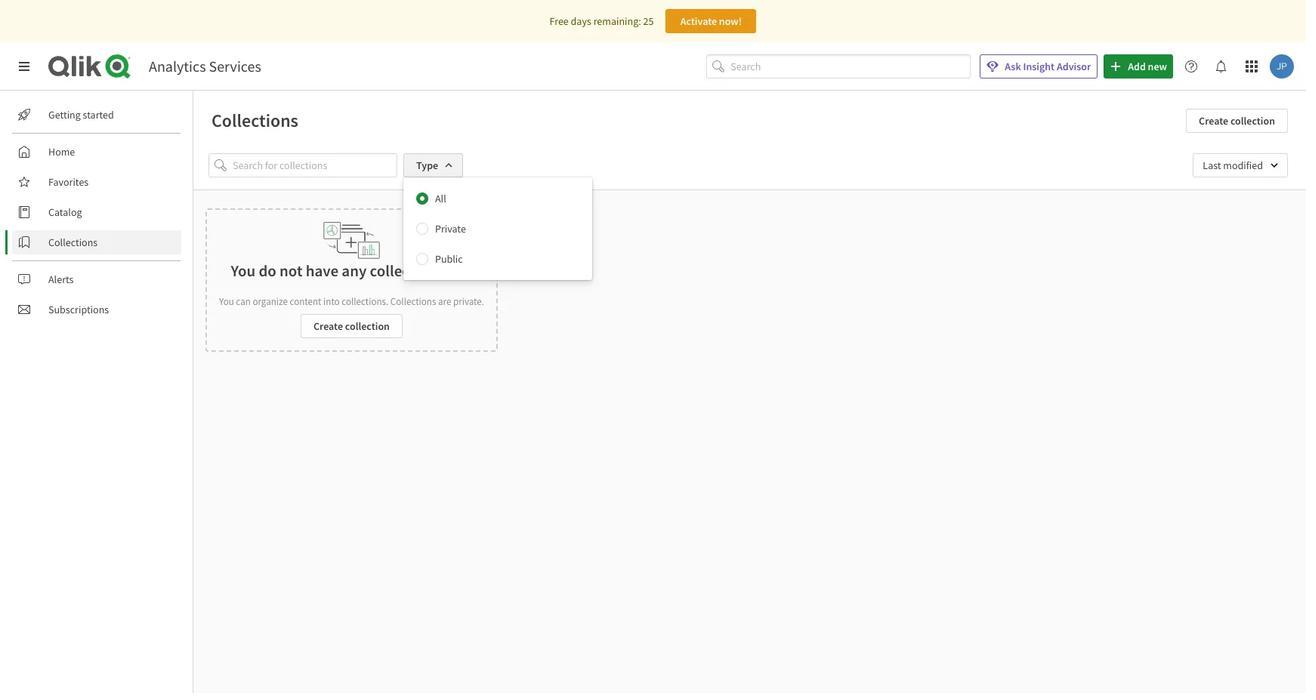 Task type: locate. For each thing, give the bounding box(es) containing it.
1 horizontal spatial create collection button
[[1187, 109, 1289, 133]]

free days remaining: 25
[[550, 14, 654, 28]]

create collection down you can organize content into collections. collections are private.
[[314, 320, 390, 333]]

collections
[[212, 109, 298, 132], [48, 236, 98, 249], [391, 295, 436, 308]]

create collection button up last modified field
[[1187, 109, 1289, 133]]

1 vertical spatial you
[[219, 295, 234, 308]]

0 horizontal spatial create
[[314, 320, 343, 333]]

add new button
[[1104, 54, 1174, 79]]

2 vertical spatial collections
[[391, 295, 436, 308]]

1 horizontal spatial create collection
[[1199, 114, 1276, 128]]

create collection button
[[1187, 109, 1289, 133], [301, 314, 403, 339]]

started
[[83, 108, 114, 122]]

getting started
[[48, 108, 114, 122]]

1 horizontal spatial collection
[[1231, 114, 1276, 128]]

create collection button down you can organize content into collections. collections are private.
[[301, 314, 403, 339]]

collection
[[1231, 114, 1276, 128], [345, 320, 390, 333]]

collections down services
[[212, 109, 298, 132]]

0 horizontal spatial collection
[[345, 320, 390, 333]]

days
[[571, 14, 592, 28]]

0 horizontal spatial create collection
[[314, 320, 390, 333]]

getting
[[48, 108, 81, 122]]

0 horizontal spatial collections
[[48, 236, 98, 249]]

collections
[[370, 261, 444, 281]]

1 horizontal spatial create
[[1199, 114, 1229, 128]]

getting started link
[[12, 103, 181, 127]]

create
[[1199, 114, 1229, 128], [314, 320, 343, 333]]

collections down the "catalog"
[[48, 236, 98, 249]]

create collection inside create collection element
[[314, 320, 390, 333]]

create collection up last modified field
[[1199, 114, 1276, 128]]

you left do
[[231, 261, 256, 281]]

0 vertical spatial collection
[[1231, 114, 1276, 128]]

insight
[[1024, 60, 1055, 73]]

do
[[259, 261, 277, 281]]

collections.
[[342, 295, 389, 308]]

1 vertical spatial collections
[[48, 236, 98, 249]]

0 vertical spatial collections
[[212, 109, 298, 132]]

free
[[550, 14, 569, 28]]

type option group
[[404, 184, 592, 274]]

close sidebar menu image
[[18, 60, 30, 73]]

private
[[435, 222, 466, 236]]

create for create collection 'button' to the top
[[1199, 114, 1229, 128]]

collection down collections.
[[345, 320, 390, 333]]

catalog link
[[12, 200, 181, 224]]

last
[[1203, 159, 1222, 172]]

1 vertical spatial collection
[[345, 320, 390, 333]]

25
[[643, 14, 654, 28]]

services
[[209, 57, 261, 76]]

catalog
[[48, 206, 82, 219]]

collections inside navigation pane element
[[48, 236, 98, 249]]

into
[[324, 295, 340, 308]]

collection up the "modified" in the right of the page
[[1231, 114, 1276, 128]]

0 vertical spatial create
[[1199, 114, 1229, 128]]

you do not have any collections yet.
[[231, 261, 473, 281]]

collection for create collection 'button' to the top
[[1231, 114, 1276, 128]]

Search for collections text field
[[233, 153, 398, 178]]

now!
[[719, 14, 742, 28]]

analytics services element
[[149, 57, 261, 76]]

0 vertical spatial create collection
[[1199, 114, 1276, 128]]

collections left are
[[391, 295, 436, 308]]

content
[[290, 295, 322, 308]]

remaining:
[[594, 14, 641, 28]]

create down into
[[314, 320, 343, 333]]

create up last
[[1199, 114, 1229, 128]]

alerts link
[[12, 268, 181, 292]]

yet.
[[447, 261, 473, 281]]

create collection
[[1199, 114, 1276, 128], [314, 320, 390, 333]]

ask insight advisor
[[1005, 60, 1091, 73]]

advisor
[[1057, 60, 1091, 73]]

2 horizontal spatial collections
[[391, 295, 436, 308]]

you
[[231, 261, 256, 281], [219, 295, 234, 308]]

home link
[[12, 140, 181, 164]]

0 horizontal spatial create collection button
[[301, 314, 403, 339]]

you can organize content into collections. collections are private.
[[219, 295, 484, 308]]

modified
[[1224, 159, 1264, 172]]

home
[[48, 145, 75, 159]]

you left the can
[[219, 295, 234, 308]]

ask
[[1005, 60, 1022, 73]]

1 vertical spatial create
[[314, 320, 343, 333]]

activate
[[681, 14, 717, 28]]

collections inside create collection element
[[391, 295, 436, 308]]

analytics
[[149, 57, 206, 76]]

new
[[1148, 60, 1168, 73]]

1 vertical spatial create collection
[[314, 320, 390, 333]]

0 vertical spatial you
[[231, 261, 256, 281]]



Task type: vqa. For each thing, say whether or not it's contained in the screenshot.
You do not have any collections yet.
yes



Task type: describe. For each thing, give the bounding box(es) containing it.
create collection element
[[206, 209, 498, 352]]

searchbar element
[[707, 54, 971, 79]]

activate now!
[[681, 14, 742, 28]]

Search text field
[[731, 54, 971, 79]]

create collection for create collection 'button' to the top
[[1199, 114, 1276, 128]]

can
[[236, 295, 251, 308]]

alerts
[[48, 273, 74, 286]]

filters region
[[193, 141, 1307, 280]]

all
[[435, 192, 446, 206]]

any
[[342, 261, 367, 281]]

0 vertical spatial create collection button
[[1187, 109, 1289, 133]]

favorites link
[[12, 170, 181, 194]]

type button
[[404, 153, 463, 178]]

subscriptions link
[[12, 298, 181, 322]]

james peterson image
[[1270, 54, 1295, 79]]

analytics services
[[149, 57, 261, 76]]

favorites
[[48, 175, 89, 189]]

collections link
[[12, 230, 181, 255]]

you for you do not have any collections yet.
[[231, 261, 256, 281]]

Last modified field
[[1194, 153, 1289, 178]]

ask insight advisor button
[[980, 54, 1098, 79]]

add new
[[1128, 60, 1168, 73]]

1 vertical spatial create collection button
[[301, 314, 403, 339]]

are
[[438, 295, 451, 308]]

navigation pane element
[[0, 97, 193, 328]]

activate now! link
[[666, 9, 757, 33]]

private.
[[453, 295, 484, 308]]

subscriptions
[[48, 303, 109, 317]]

create for create collection 'button' to the bottom
[[314, 320, 343, 333]]

organize
[[253, 295, 288, 308]]

public
[[435, 252, 463, 266]]

add
[[1128, 60, 1146, 73]]

not
[[280, 261, 303, 281]]

last modified
[[1203, 159, 1264, 172]]

you for you can organize content into collections. collections are private.
[[219, 295, 234, 308]]

collection for create collection 'button' to the bottom
[[345, 320, 390, 333]]

have
[[306, 261, 339, 281]]

type
[[416, 159, 438, 172]]

create collection for create collection 'button' to the bottom
[[314, 320, 390, 333]]

1 horizontal spatial collections
[[212, 109, 298, 132]]



